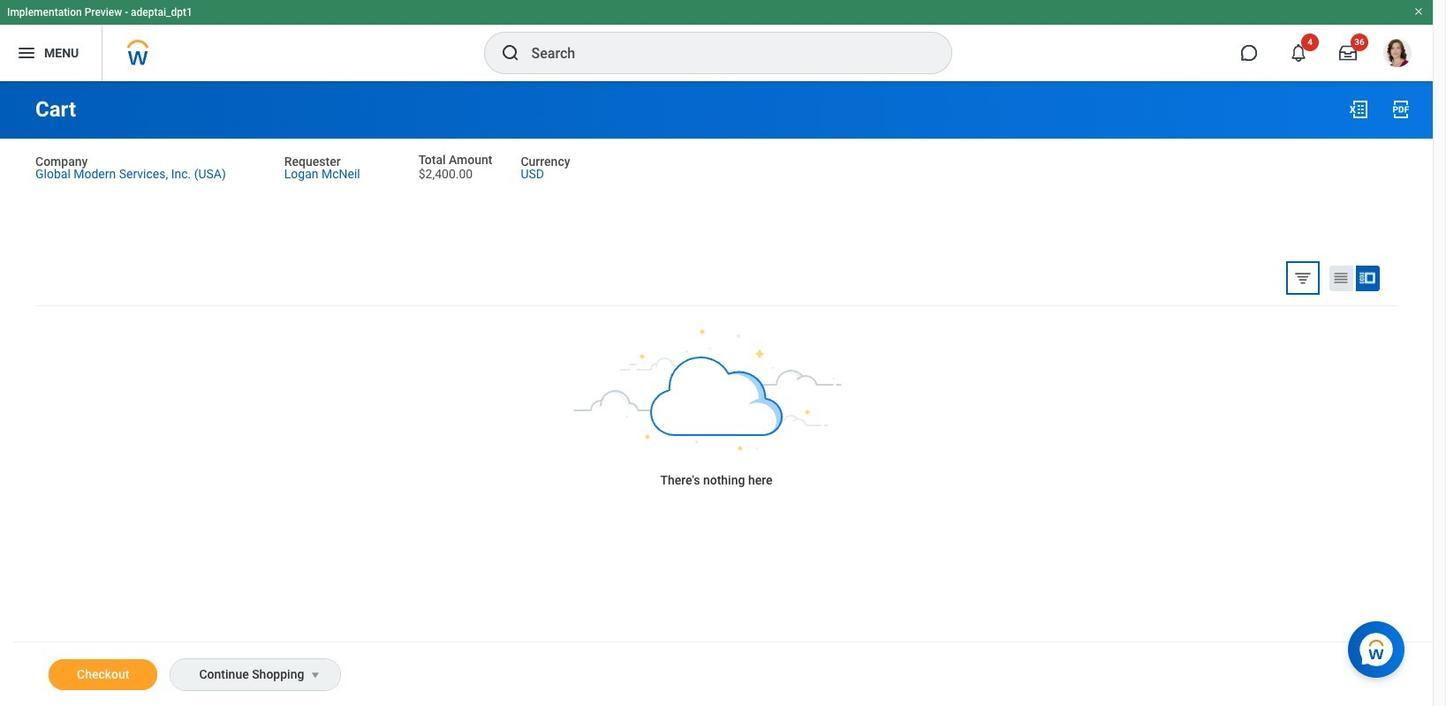 Task type: describe. For each thing, give the bounding box(es) containing it.
caret down image
[[305, 669, 326, 683]]

Toggle to Grid view radio
[[1330, 266, 1354, 291]]

close environment banner image
[[1414, 6, 1424, 17]]

Search Workday  search field
[[531, 34, 915, 72]]

justify image
[[16, 42, 37, 64]]

inbox large image
[[1339, 44, 1357, 62]]

select to filter grid data image
[[1294, 268, 1313, 287]]

toggle to grid view image
[[1332, 269, 1350, 287]]

toggle to list detail view image
[[1359, 269, 1377, 287]]



Task type: locate. For each thing, give the bounding box(es) containing it.
Toggle to List Detail view radio
[[1356, 266, 1380, 291]]

search image
[[500, 42, 521, 64]]

notifications large image
[[1290, 44, 1308, 62]]

option group
[[1290, 265, 1393, 295]]

banner
[[0, 0, 1433, 81]]

main content
[[0, 81, 1433, 707]]

view printable version (pdf) image
[[1391, 99, 1412, 120]]

export to excel image
[[1348, 99, 1370, 120]]

profile logan mcneil image
[[1384, 39, 1412, 71]]



Task type: vqa. For each thing, say whether or not it's contained in the screenshot.
'COMPLETE'
no



